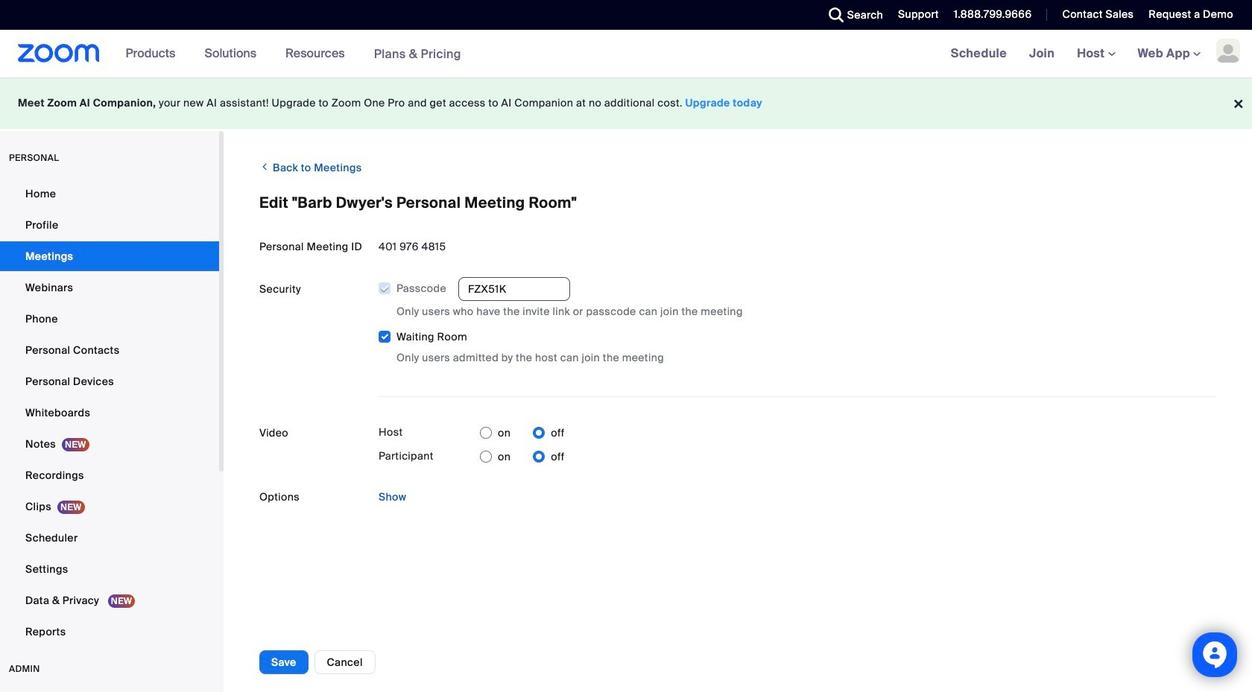 Task type: vqa. For each thing, say whether or not it's contained in the screenshot.
Others
no



Task type: locate. For each thing, give the bounding box(es) containing it.
banner
[[0, 30, 1252, 78]]

None text field
[[458, 277, 570, 301]]

left image
[[259, 160, 270, 174]]

group
[[378, 277, 1216, 366]]

option group
[[480, 421, 565, 445], [480, 445, 565, 469]]

2 option group from the top
[[480, 445, 565, 469]]

footer
[[0, 78, 1252, 129]]

zoom logo image
[[18, 44, 100, 63]]



Task type: describe. For each thing, give the bounding box(es) containing it.
1 option group from the top
[[480, 421, 565, 445]]

meetings navigation
[[940, 30, 1252, 78]]

profile picture image
[[1216, 39, 1240, 63]]

product information navigation
[[114, 30, 472, 78]]

personal menu menu
[[0, 179, 219, 648]]



